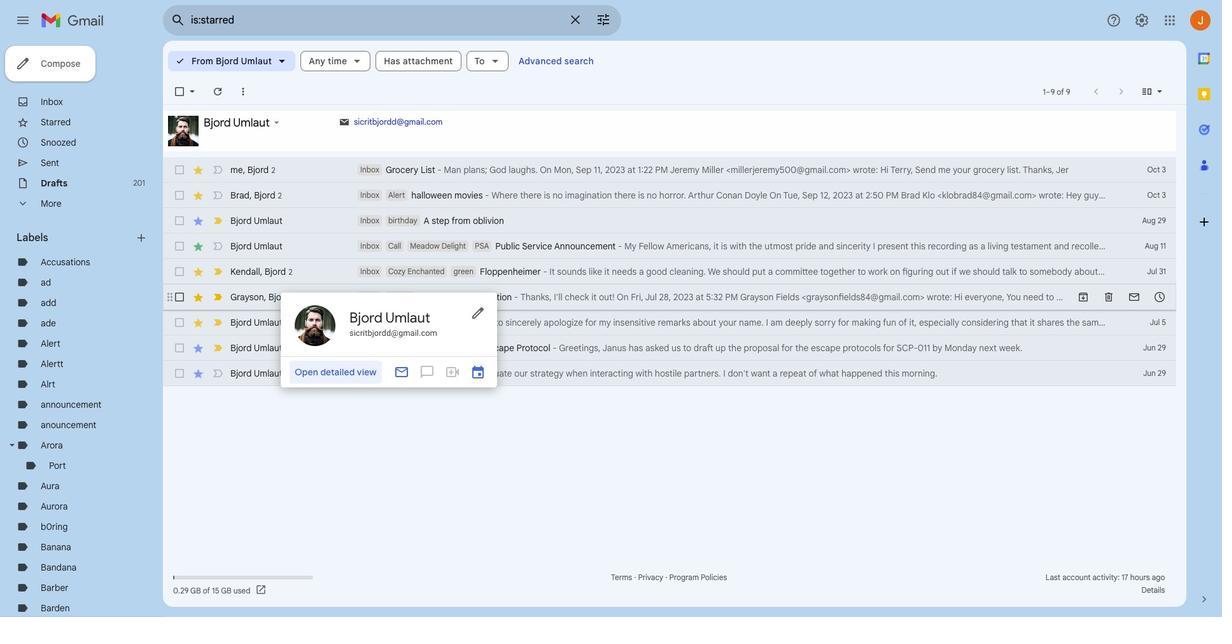 Task type: vqa. For each thing, say whether or not it's contained in the screenshot.
'considering' in the bottom of the page
yes



Task type: describe. For each thing, give the bounding box(es) containing it.
strategy
[[530, 368, 564, 379]]

support image
[[1106, 13, 1122, 28]]

drive
[[1104, 292, 1124, 303]]

on left tue,
[[770, 190, 781, 201]]

clear search image
[[563, 7, 588, 32]]

alert inside "bjord umlaut" main content
[[388, 190, 405, 200]]

like
[[589, 266, 602, 278]]

policies
[[701, 573, 727, 582]]

2 horizontal spatial 2023
[[833, 190, 853, 201]]

0 vertical spatial need
[[1023, 292, 1044, 303]]

program
[[669, 573, 699, 582]]

scp-011 escape protocol - greetings, janus has asked us to draft up the proposal for the escape  protocols for scp-011 by monday next week.
[[449, 342, 1023, 354]]

inbox inside the 'inbox grocery list - man plans; god laughs. on mon, sep 11, 2023 at 1:22 pm jeremy miller  <millerjeremy500@gmail.com> wrote: hi terry, send me your grocery list.  thanks, jer'
[[360, 165, 379, 174]]

pm for <millerjeremy500@gmail.com>
[[655, 164, 668, 176]]

1 horizontal spatial me
[[938, 164, 951, 176]]

1 horizontal spatial with
[[730, 241, 747, 252]]

1 horizontal spatial as
[[1131, 317, 1140, 328]]

birthday
[[388, 216, 417, 225]]

movies
[[454, 190, 483, 201]]

2 no from the left
[[647, 190, 657, 201]]

2 · from the left
[[665, 573, 667, 582]]

7 row from the top
[[163, 310, 1213, 335]]

0 horizontal spatial by
[[933, 342, 942, 354]]

1 9 from the left
[[1051, 87, 1055, 96]]

oct 3 for guys
[[1147, 190, 1166, 200]]

0 vertical spatial my
[[625, 241, 637, 252]]

0 vertical spatial thanks,
[[1023, 164, 1054, 176]]

a right put
[[768, 266, 773, 278]]

row containing brad
[[163, 183, 1222, 208]]

wrote: for terry,
[[853, 164, 878, 176]]

needs
[[612, 266, 637, 278]]

1 vertical spatial at
[[855, 190, 863, 201]]

to left sincerely
[[495, 317, 503, 328]]

on
[[890, 266, 900, 278]]

aug for public service announcement
[[1145, 241, 1159, 251]]

1 vertical spatial sep
[[802, 190, 818, 201]]

to right talk
[[1019, 266, 1028, 278]]

hi for terry,
[[881, 164, 889, 176]]

2 jun 29 from the top
[[1143, 369, 1166, 378]]

of left history
[[1122, 241, 1130, 252]]

it right "americans,"
[[714, 241, 719, 252]]

of left it,
[[899, 317, 907, 328]]

0 vertical spatial we
[[708, 266, 721, 278]]

0 horizontal spatial is
[[544, 190, 550, 201]]

jeremy
[[670, 164, 700, 176]]

- left where
[[485, 190, 489, 201]]

inbox for halloween movies
[[360, 190, 379, 200]]

2 scp- from the left
[[897, 342, 918, 354]]

3 for halloween movies - where there is no imagination there is no horror. arthur conan doyle on  tue, sep 12, 2023 at 2:50 pm brad klo <klobrad84@gmail.com> wrote: hey guys  what are your favorite hallowe
[[1162, 190, 1166, 200]]

- right orcas
[[415, 368, 419, 379]]

1 no from the left
[[553, 190, 563, 201]]

doing
[[1101, 266, 1123, 278]]

it's
[[1179, 292, 1191, 303]]

3 for inbox grocery list - man plans; god laughs. on mon, sep 11, 2023 at 1:22 pm jeremy miller  <millerjeremy500@gmail.com> wrote: hi terry, send me your grocery list.  thanks, jer
[[1162, 165, 1166, 174]]

gmail image
[[41, 8, 110, 33]]

public service announcement - my fellow americans, it is with the utmost pride and sincerity i present  this recording as a living testament and recollection of history in the  making d
[[495, 241, 1222, 252]]

the left 'same'
[[1067, 317, 1080, 328]]

privacy link
[[638, 573, 663, 582]]

2 011 from the left
[[918, 342, 930, 354]]

0 horizontal spatial what
[[820, 368, 839, 379]]

2:50
[[866, 190, 884, 201]]

- left it
[[543, 266, 547, 278]]

fellow
[[639, 241, 664, 252]]

send
[[915, 164, 936, 176]]

starred
[[41, 116, 71, 128]]

aug 11
[[1145, 241, 1166, 251]]

same
[[1082, 317, 1104, 328]]

has
[[384, 55, 400, 67]]

are
[[1128, 190, 1141, 201]]

barber link
[[41, 582, 69, 594]]

i right jeremy,
[[469, 317, 471, 328]]

monday
[[945, 342, 977, 354]]

it,
[[909, 317, 917, 328]]

–
[[1046, 87, 1051, 96]]

jul left 5
[[1150, 318, 1160, 327]]

a left repeat
[[773, 368, 778, 379]]

inbox link
[[41, 96, 63, 108]]

of left 15
[[203, 586, 210, 596]]

program policies link
[[669, 573, 727, 582]]

delight
[[442, 241, 466, 251]]

has attachment
[[384, 55, 453, 67]]

2 29 from the top
[[1158, 343, 1166, 353]]

horror.
[[659, 190, 686, 201]]

americans,
[[666, 241, 711, 252]]

a right it's
[[1193, 292, 1198, 303]]

1 · from the left
[[634, 573, 636, 582]]

sorry
[[815, 317, 836, 328]]

advanced search options image
[[591, 7, 616, 32]]

labels navigation
[[0, 41, 163, 618]]

to left reevaluate
[[459, 368, 468, 379]]

0 horizontal spatial making
[[852, 317, 881, 328]]

escape
[[485, 342, 514, 354]]

jul 31
[[1147, 267, 1166, 276]]

, for me
[[243, 164, 245, 175]]

0 horizontal spatial grayson
[[230, 291, 264, 303]]

2 horizontal spatial wrote:
[[1039, 190, 1064, 201]]

on right laughs.
[[540, 164, 552, 176]]

, for kendall
[[260, 266, 262, 277]]

week.
[[999, 342, 1023, 354]]

the right up
[[728, 342, 742, 354]]

1 horizontal spatial brad
[[901, 190, 920, 201]]

sincerity
[[836, 241, 871, 252]]

15
[[212, 586, 219, 596]]

29 for orcas
[[1158, 369, 1166, 378]]

the left utmost
[[749, 241, 762, 252]]

kendall , bjord 2
[[230, 266, 293, 277]]

snoozed
[[41, 137, 76, 148]]

the right the in
[[1172, 241, 1185, 252]]

aug for a step from oblivion
[[1142, 216, 1156, 225]]

2 for brad
[[278, 191, 282, 200]]

<millerjeremy500@gmail.com>
[[726, 164, 851, 176]]

i'll
[[554, 292, 563, 303]]

for left my
[[585, 317, 597, 328]]

talk
[[1002, 266, 1017, 278]]

2 horizontal spatial by
[[1180, 317, 1190, 328]]

main menu image
[[15, 13, 31, 28]]

0 vertical spatial about
[[1075, 266, 1098, 278]]

umlaut inside dropdown button
[[241, 55, 272, 67]]

to left the drive
[[1093, 292, 1101, 303]]

of right the –
[[1057, 87, 1064, 96]]

jul left 31,
[[1182, 266, 1194, 278]]

1 gb from the left
[[190, 586, 201, 596]]

step
[[432, 215, 450, 227]]

4 row from the top
[[163, 234, 1222, 259]]

actions image
[[270, 117, 283, 129]]

29 for a step from oblivion
[[1158, 216, 1166, 225]]

inbox grocery list - man plans; god laughs. on mon, sep 11, 2023 at 1:22 pm jeremy miller  <millerjeremy500@gmail.com> wrote: hi terry, send me your grocery list.  thanks, jer
[[360, 164, 1069, 176]]

compose
[[41, 58, 81, 69]]

2 for kendall
[[289, 267, 293, 277]]

everyone,
[[965, 292, 1005, 303]]

labels
[[17, 232, 48, 244]]

1 vertical spatial we
[[422, 368, 434, 379]]

0 vertical spatial by
[[1127, 292, 1136, 303]]

hallowe
[[1196, 190, 1222, 201]]

aura
[[41, 481, 60, 492]]

2 for me
[[271, 165, 275, 175]]

announcement
[[554, 241, 616, 252]]

jul right fri,
[[645, 292, 657, 303]]

greetings,
[[559, 342, 601, 354]]

2 9 from the left
[[1066, 87, 1070, 96]]

, for brad
[[250, 189, 252, 201]]

floppenheimer
[[480, 266, 541, 278]]

account
[[1063, 573, 1091, 582]]

oct 3 for jer
[[1147, 165, 1166, 174]]

a step from oblivion
[[424, 215, 504, 227]]

it
[[550, 266, 555, 278]]

2 horizontal spatial your
[[1143, 190, 1161, 201]]

advanced search
[[519, 55, 594, 67]]

search mail image
[[167, 9, 190, 32]]

0 horizontal spatial with
[[636, 368, 653, 379]]

1 and from the left
[[819, 241, 834, 252]]

our
[[514, 368, 528, 379]]

hey
[[1066, 190, 1082, 201]]

0 horizontal spatial as
[[969, 241, 978, 252]]

31,
[[1196, 266, 1207, 278]]

2 and from the left
[[1054, 241, 1069, 252]]

inbox for a step from oblivion
[[360, 216, 379, 225]]

has
[[629, 342, 643, 354]]

1 horizontal spatial mon,
[[1161, 266, 1181, 278]]

on left 31
[[1146, 266, 1158, 278]]

pm for <graysonfields84@gmail.com>
[[725, 292, 738, 303]]

settings image
[[1134, 13, 1150, 28]]

bjord umlaut main content
[[163, 41, 1222, 607]]

sent link
[[41, 157, 59, 169]]

refresh image
[[211, 85, 224, 98]]

list
[[421, 164, 435, 176]]

- down floppenheimer
[[514, 292, 518, 303]]

it left the out!
[[592, 292, 597, 303]]

to
[[475, 55, 485, 67]]

2 jun from the top
[[1143, 369, 1156, 378]]

1 vertical spatial about
[[693, 317, 717, 328]]

partners.
[[684, 368, 721, 379]]

1 horizontal spatial is
[[638, 190, 645, 201]]

2 there from the left
[[614, 190, 636, 201]]

labels heading
[[17, 232, 135, 244]]

that
[[1011, 317, 1028, 328]]

, for grayson
[[264, 291, 266, 303]]

i left present
[[873, 241, 875, 252]]

snoozed link
[[41, 137, 76, 148]]

at for miller
[[628, 164, 636, 176]]

0 vertical spatial mon,
[[554, 164, 574, 176]]

oblivion
[[473, 215, 504, 227]]

sincerely
[[506, 317, 542, 328]]

any time button
[[301, 51, 371, 71]]

bandana
[[41, 562, 77, 574]]

halloween movies - where there is no imagination there is no horror. arthur conan doyle on  tue, sep 12, 2023 at 2:50 pm brad klo <klobrad84@gmail.com> wrote: hey guys  what are your favorite hallowe
[[411, 190, 1222, 201]]

any
[[309, 55, 325, 67]]

check
[[565, 292, 589, 303]]

jul 5
[[1150, 318, 1166, 327]]

1 horizontal spatial making
[[1187, 241, 1217, 252]]

0 horizontal spatial brad
[[230, 189, 250, 201]]

2 gb from the left
[[221, 586, 231, 596]]

meadow
[[410, 241, 440, 251]]

row containing kendall
[[163, 259, 1222, 285]]



Task type: locate. For each thing, give the bounding box(es) containing it.
this left morning.
[[885, 368, 900, 379]]

9 right 1
[[1051, 87, 1055, 96]]

footer containing terms
[[163, 572, 1176, 597]]

0 vertical spatial 3
[[1162, 165, 1166, 174]]

, up grayson , bjord 2
[[260, 266, 262, 277]]

it right that
[[1030, 317, 1035, 328]]

2023 right 11,
[[605, 164, 625, 176]]

0 vertical spatial as
[[969, 241, 978, 252]]

about left doing
[[1075, 266, 1098, 278]]

protocols
[[843, 342, 881, 354]]

grayson down put
[[740, 292, 774, 303]]

1 horizontal spatial grayson
[[740, 292, 774, 303]]

cars.
[[1156, 292, 1177, 303]]

guys
[[1084, 190, 1103, 201]]

1 vertical spatial mon,
[[1161, 266, 1181, 278]]

draft
[[694, 342, 713, 354]]

0 horizontal spatial mon,
[[554, 164, 574, 176]]

1 vertical spatial wrote:
[[1039, 190, 1064, 201]]

umlaut
[[241, 55, 272, 67], [233, 116, 270, 130], [254, 215, 283, 227], [254, 241, 283, 252], [254, 317, 283, 328], [254, 342, 283, 354], [254, 368, 283, 379]]

1 jun from the top
[[1143, 343, 1156, 353]]

from bjord umlaut
[[192, 55, 272, 67]]

· right the terms
[[634, 573, 636, 582]]

toolbar inside "bjord umlaut" main content
[[1071, 291, 1173, 304]]

tue,
[[783, 190, 800, 201]]

2 vertical spatial wrote:
[[927, 292, 952, 303]]

0 vertical spatial jun 29
[[1143, 343, 1166, 353]]

1 horizontal spatial hi
[[954, 292, 963, 303]]

row up cleaning.
[[163, 234, 1222, 259]]

ad
[[41, 277, 51, 288]]

should left put
[[723, 266, 750, 278]]

if
[[952, 266, 957, 278]]

3 29 from the top
[[1158, 369, 1166, 378]]

toolbar
[[1071, 291, 1173, 304]]

0 vertical spatial alert
[[388, 190, 405, 200]]

oct 3 right are
[[1147, 190, 1166, 200]]

row
[[163, 157, 1176, 183], [163, 183, 1222, 208], [163, 208, 1176, 234], [163, 234, 1222, 259], [163, 259, 1222, 285], [163, 285, 1222, 310], [163, 310, 1213, 335], [163, 335, 1176, 361], [163, 361, 1176, 386]]

i left 'don't'
[[723, 368, 726, 379]]

1 vertical spatial jun
[[1143, 369, 1156, 378]]

follow link to manage storage image
[[256, 584, 268, 597]]

your left name.
[[719, 317, 737, 328]]

1 horizontal spatial what
[[1106, 190, 1125, 201]]

0 horizontal spatial wrote:
[[853, 164, 878, 176]]

2 inside the brad , bjord 2
[[278, 191, 282, 200]]

0.29 gb of 15 gb used
[[173, 586, 250, 596]]

imagination
[[565, 190, 612, 201]]

asked
[[645, 342, 669, 354]]

and up somebody
[[1054, 241, 1069, 252]]

row down "americans,"
[[163, 259, 1222, 285]]

2 oct from the top
[[1147, 190, 1160, 200]]

a left good
[[639, 266, 644, 278]]

0 horizontal spatial need
[[437, 368, 457, 379]]

1 horizontal spatial scp-
[[897, 342, 918, 354]]

to
[[858, 266, 866, 278], [1019, 266, 1028, 278], [1046, 292, 1054, 303], [1093, 292, 1101, 303], [495, 317, 503, 328], [683, 342, 692, 354], [459, 368, 468, 379]]

morning.
[[902, 368, 938, 379]]

- left dear
[[408, 317, 412, 328]]

should right we
[[973, 266, 1000, 278]]

at for fields
[[696, 292, 704, 303]]

grayson
[[230, 291, 264, 303], [740, 292, 774, 303]]

- up needs
[[618, 241, 622, 252]]

plans;
[[464, 164, 487, 176]]

1 vertical spatial want
[[751, 368, 770, 379]]

0 horizontal spatial sep
[[576, 164, 592, 176]]

1 horizontal spatial my
[[625, 241, 637, 252]]

alert inside labels navigation
[[41, 338, 60, 349]]

mon, up cars.
[[1161, 266, 1181, 278]]

0 vertical spatial sep
[[576, 164, 592, 176]]

1 scp- from the left
[[449, 342, 470, 354]]

0 horizontal spatial your
[[719, 317, 737, 328]]

oct 3
[[1147, 165, 1166, 174], [1147, 190, 1166, 200]]

1 horizontal spatial thanks,
[[1023, 164, 1054, 176]]

0 horizontal spatial 9
[[1051, 87, 1055, 96]]

sep left 11,
[[576, 164, 592, 176]]

alert link
[[41, 338, 60, 349]]

the left 5
[[1143, 317, 1156, 328]]

1 horizontal spatial sep
[[802, 190, 818, 201]]

my
[[599, 317, 611, 328]]

2 inside kendall , bjord 2
[[289, 267, 293, 277]]

9 right the –
[[1066, 87, 1070, 96]]

0 horizontal spatial should
[[723, 266, 750, 278]]

0 horizontal spatial want
[[473, 317, 493, 328]]

bjord umlaut footer
[[204, 116, 270, 130]]

at left "1:22"
[[628, 164, 636, 176]]

201
[[133, 178, 145, 188]]

to right us
[[683, 342, 692, 354]]

we up 5:32 on the right of the page
[[708, 266, 721, 278]]

for down fun
[[883, 342, 895, 354]]

9 row from the top
[[163, 361, 1176, 386]]

brad down me , bjord 2
[[230, 189, 250, 201]]

inbox
[[41, 96, 63, 108], [360, 165, 379, 174], [360, 190, 379, 200], [360, 216, 379, 225], [360, 241, 379, 251], [360, 267, 379, 276], [360, 292, 379, 302]]

aurora link
[[41, 501, 68, 512]]

1 3 from the top
[[1162, 165, 1166, 174]]

hi for everyone,
[[954, 292, 963, 303]]

with left utmost
[[730, 241, 747, 252]]

0 vertical spatial oct
[[1147, 165, 1160, 174]]

2 vertical spatial 2023
[[673, 292, 694, 303]]

1 vertical spatial 3
[[1162, 190, 1166, 200]]

oct up "aug 29"
[[1147, 165, 1160, 174]]

0 horizontal spatial there
[[520, 190, 542, 201]]

more image
[[237, 85, 250, 98]]

1 row from the top
[[163, 157, 1176, 183]]

, up the brad , bjord 2
[[243, 164, 245, 175]]

me right send
[[938, 164, 951, 176]]

row up us
[[163, 310, 1213, 335]]

1 horizontal spatial and
[[1054, 241, 1069, 252]]

1 vertical spatial pm
[[886, 190, 899, 201]]

2023 right 12,
[[833, 190, 853, 201]]

1 vertical spatial hi
[[954, 292, 963, 303]]

0 horizontal spatial ·
[[634, 573, 636, 582]]

inbox left grocery
[[360, 165, 379, 174]]

the
[[749, 241, 762, 252], [1172, 241, 1185, 252], [1067, 317, 1080, 328], [1143, 317, 1156, 328], [728, 342, 742, 354], [795, 342, 809, 354]]

jul
[[1182, 266, 1194, 278], [1147, 267, 1157, 276], [645, 292, 657, 303], [1150, 318, 1160, 327]]

from
[[192, 55, 213, 67]]

banana
[[41, 542, 71, 553]]

barden
[[41, 603, 70, 614]]

wrote: up 2:50
[[853, 164, 878, 176]]

2023 for jeremy
[[605, 164, 625, 176]]

terms
[[611, 573, 632, 582]]

1 vertical spatial 29
[[1158, 343, 1166, 353]]

accusations
[[41, 257, 90, 268]]

1 oct from the top
[[1147, 165, 1160, 174]]

jun
[[1143, 343, 1156, 353], [1143, 369, 1156, 378]]

1 should from the left
[[723, 266, 750, 278]]

protocol
[[517, 342, 550, 354]]

1 horizontal spatial by
[[1127, 292, 1136, 303]]

1 horizontal spatial gb
[[221, 586, 231, 596]]

inbox left the cozy
[[360, 267, 379, 276]]

my apology - dear jeremy, i want to sincerely apologize for my insensitive remarks about  your name. i am deeply sorry for making fun of it, especially considering  that it shares the same name as the song by pearl
[[358, 317, 1213, 328]]

1:22
[[638, 164, 653, 176]]

me , bjord 2
[[230, 164, 275, 175]]

, down me , bjord 2
[[250, 189, 252, 201]]

Search mail text field
[[191, 14, 560, 27]]

scp-
[[449, 342, 470, 354], [897, 342, 918, 354]]

hi
[[881, 164, 889, 176], [954, 292, 963, 303]]

go
[[1057, 292, 1067, 303]]

it
[[714, 241, 719, 252], [605, 266, 610, 278], [592, 292, 597, 303], [1030, 317, 1035, 328]]

jul left 31
[[1147, 267, 1157, 276]]

inbox inside labels navigation
[[41, 96, 63, 108]]

2 vertical spatial at
[[696, 292, 704, 303]]

with left hostile
[[636, 368, 653, 379]]

on left fri,
[[617, 292, 629, 303]]

tab list
[[1187, 41, 1222, 572]]

1 – 9 of 9
[[1043, 87, 1070, 96]]

row down jeremy
[[163, 183, 1222, 208]]

row containing me
[[163, 157, 1176, 183]]

inbox left call
[[360, 241, 379, 251]]

want down recommendation
[[473, 317, 493, 328]]

ade link
[[41, 318, 56, 329]]

0 horizontal spatial no
[[553, 190, 563, 201]]

to left work
[[858, 266, 866, 278]]

want right 'don't'
[[751, 368, 770, 379]]

service
[[522, 241, 552, 252]]

god
[[490, 164, 507, 176]]

song
[[1158, 317, 1178, 328]]

at
[[628, 164, 636, 176], [855, 190, 863, 201], [696, 292, 704, 303]]

2 vertical spatial 29
[[1158, 369, 1166, 378]]

oct for jer
[[1147, 165, 1160, 174]]

no left imagination
[[553, 190, 563, 201]]

for down my apology - dear jeremy, i want to sincerely apologize for my insensitive remarks about  your name. i am deeply sorry for making fun of it, especially considering  that it shares the same name as the song by pearl
[[782, 342, 793, 354]]

for right sorry
[[838, 317, 850, 328]]

1 vertical spatial alert
[[41, 338, 60, 349]]

oct for guys
[[1147, 190, 1160, 200]]

1 vertical spatial as
[[1131, 317, 1140, 328]]

listen
[[1069, 292, 1091, 303]]

drafts link
[[41, 178, 68, 189]]

3 up "aug 29"
[[1162, 190, 1166, 200]]

row down the horror.
[[163, 208, 1176, 234]]

1 vertical spatial need
[[437, 368, 457, 379]]

oct right are
[[1147, 190, 1160, 200]]

0 horizontal spatial thanks,
[[521, 292, 552, 303]]

no
[[553, 190, 563, 201], [647, 190, 657, 201]]

1 horizontal spatial pm
[[725, 292, 738, 303]]

row up hostile
[[163, 335, 1176, 361]]

0 vertical spatial 29
[[1158, 216, 1166, 225]]

0 vertical spatial pm
[[655, 164, 668, 176]]

inbox up starred
[[41, 96, 63, 108]]

0 horizontal spatial 2023
[[605, 164, 625, 176]]

1 horizontal spatial need
[[1023, 292, 1044, 303]]

8 row from the top
[[163, 335, 1176, 361]]

1 horizontal spatial wrote:
[[927, 292, 952, 303]]

advanced search button
[[514, 50, 599, 73]]

6 row from the top
[[163, 285, 1222, 310]]

2 horizontal spatial is
[[721, 241, 728, 252]]

1 jun 29 from the top
[[1143, 343, 1166, 353]]

by left the
[[1127, 292, 1136, 303]]

wrote: for everyone,
[[927, 292, 952, 303]]

of right repeat
[[809, 368, 817, 379]]

0 horizontal spatial me
[[230, 164, 243, 175]]

0 horizontal spatial this
[[885, 368, 900, 379]]

sep left 12,
[[802, 190, 818, 201]]

1 vertical spatial making
[[852, 317, 881, 328]]

shares
[[1037, 317, 1064, 328]]

pearl
[[1192, 317, 1213, 328]]

2023 right 28, on the right of page
[[673, 292, 694, 303]]

mon, left 11,
[[554, 164, 574, 176]]

scp- down jeremy,
[[449, 342, 470, 354]]

2 inside me , bjord 2
[[271, 165, 275, 175]]

1 vertical spatial with
[[636, 368, 653, 379]]

what down escape at the bottom right of the page
[[820, 368, 839, 379]]

what
[[1106, 190, 1125, 201], [820, 368, 839, 379]]

about
[[1075, 266, 1098, 278], [693, 317, 717, 328]]

1 horizontal spatial 011
[[918, 342, 930, 354]]

<klobrad84@gmail.com>
[[938, 190, 1037, 201]]

making left fun
[[852, 317, 881, 328]]

thanks, left jer
[[1023, 164, 1054, 176]]

toggle split pane mode image
[[1141, 85, 1154, 98]]

my left apology
[[358, 317, 370, 328]]

3 row from the top
[[163, 208, 1176, 234]]

recording
[[928, 241, 967, 252]]

is right "americans,"
[[721, 241, 728, 252]]

5 row from the top
[[163, 259, 1222, 285]]

1 horizontal spatial should
[[973, 266, 1000, 278]]

1 vertical spatial oct 3
[[1147, 190, 1166, 200]]

your left grocery
[[953, 164, 971, 176]]

1 29 from the top
[[1158, 216, 1166, 225]]

1 011 from the left
[[470, 342, 482, 354]]

inbox for floppenheimer
[[360, 267, 379, 276]]

recollection
[[1072, 241, 1119, 252]]

sounds
[[557, 266, 587, 278]]

2023
[[605, 164, 625, 176], [833, 190, 853, 201], [673, 292, 694, 303]]

2 row from the top
[[163, 183, 1222, 208]]

brad , bjord 2
[[230, 189, 282, 201]]

advanced
[[519, 55, 562, 67]]

me up the brad , bjord 2
[[230, 164, 243, 175]]

1 vertical spatial thanks,
[[521, 292, 552, 303]]

0 vertical spatial your
[[953, 164, 971, 176]]

hi left terry,
[[881, 164, 889, 176]]

1 vertical spatial this
[[885, 368, 900, 379]]

row up the horror.
[[163, 157, 1176, 183]]

work
[[868, 266, 888, 278]]

to left 'go' in the right of the page
[[1046, 292, 1054, 303]]

2 vertical spatial your
[[719, 317, 737, 328]]

- right protocol
[[553, 342, 557, 354]]

1 horizontal spatial ·
[[665, 573, 667, 582]]

enchanted
[[408, 267, 445, 276]]

2023 for grayson
[[673, 292, 694, 303]]

29
[[1158, 216, 1166, 225], [1158, 343, 1166, 353], [1158, 369, 1166, 378]]

0 horizontal spatial pm
[[655, 164, 668, 176]]

1 vertical spatial my
[[358, 317, 370, 328]]

at left 5:32 on the right of the page
[[696, 292, 704, 303]]

0 horizontal spatial at
[[628, 164, 636, 176]]

the left escape at the bottom right of the page
[[795, 342, 809, 354]]

i left am
[[766, 317, 768, 328]]

0 vertical spatial this
[[911, 241, 926, 252]]

bandana link
[[41, 562, 77, 574]]

011 left escape
[[470, 342, 482, 354]]

inbox left halloween
[[360, 190, 379, 200]]

0 vertical spatial want
[[473, 317, 493, 328]]

0 horizontal spatial and
[[819, 241, 834, 252]]

about up draft
[[693, 317, 717, 328]]

None checkbox
[[173, 85, 186, 98], [173, 189, 186, 202], [173, 240, 186, 253], [173, 265, 186, 278], [173, 342, 186, 355], [173, 85, 186, 98], [173, 189, 186, 202], [173, 240, 186, 253], [173, 265, 186, 278], [173, 342, 186, 355]]

jer
[[1056, 164, 1069, 176]]

considering
[[962, 317, 1009, 328]]

2 inside grayson , bjord 2
[[292, 293, 296, 302]]

2 should from the left
[[973, 266, 1000, 278]]

inbox for song recommendation
[[360, 292, 379, 302]]

1 horizontal spatial your
[[953, 164, 971, 176]]

information card element
[[281, 293, 497, 388]]

2 3 from the top
[[1162, 190, 1166, 200]]

9
[[1051, 87, 1055, 96], [1066, 87, 1070, 96]]

None checkbox
[[173, 164, 186, 176], [173, 215, 186, 227], [173, 291, 186, 304], [173, 316, 186, 329], [173, 367, 186, 380], [173, 164, 186, 176], [173, 215, 186, 227], [173, 291, 186, 304], [173, 316, 186, 329], [173, 367, 186, 380]]

- right list
[[438, 164, 442, 176]]

arora
[[41, 440, 63, 451]]

alrt
[[41, 379, 55, 390]]

1 horizontal spatial want
[[751, 368, 770, 379]]

inbox for public service announcement
[[360, 241, 379, 251]]

1 horizontal spatial 2023
[[673, 292, 694, 303]]

somebody
[[1030, 266, 1072, 278]]

am
[[771, 317, 783, 328]]

aura link
[[41, 481, 60, 492]]

as right name
[[1131, 317, 1140, 328]]

1 horizontal spatial this
[[911, 241, 926, 252]]

1 there from the left
[[520, 190, 542, 201]]

green
[[454, 267, 474, 276]]

011 up morning.
[[918, 342, 930, 354]]

and right pride
[[819, 241, 834, 252]]

gb right 15
[[221, 586, 231, 596]]

2 horizontal spatial pm
[[886, 190, 899, 201]]

b0ring
[[41, 521, 68, 533]]

0 vertical spatial making
[[1187, 241, 1217, 252]]

0 vertical spatial wrote:
[[853, 164, 878, 176]]

0.29
[[173, 586, 189, 596]]

aug left 11
[[1145, 241, 1159, 251]]

2 for grayson
[[292, 293, 296, 302]]

2 oct 3 from the top
[[1147, 190, 1166, 200]]

public
[[495, 241, 520, 252]]

psa
[[475, 241, 489, 251]]

figuring
[[902, 266, 934, 278]]

i
[[873, 241, 875, 252], [469, 317, 471, 328], [766, 317, 768, 328], [723, 368, 726, 379]]

1 horizontal spatial alert
[[388, 190, 405, 200]]

footer
[[163, 572, 1176, 597]]

1 horizontal spatial about
[[1075, 266, 1098, 278]]

bjord
[[216, 55, 239, 67], [204, 116, 231, 130], [248, 164, 269, 175], [254, 189, 275, 201], [230, 215, 252, 227], [230, 241, 252, 252], [265, 266, 286, 277], [269, 291, 290, 303], [230, 317, 252, 328], [230, 342, 252, 354], [230, 368, 252, 379]]

footer inside "bjord umlaut" main content
[[163, 572, 1176, 597]]

row containing grayson
[[163, 285, 1222, 310]]

1 oct 3 from the top
[[1147, 165, 1166, 174]]

1 vertical spatial 2023
[[833, 190, 853, 201]]

thanks, left i'll
[[521, 292, 552, 303]]

0 vertical spatial what
[[1106, 190, 1125, 201]]

recommendation
[[441, 292, 512, 303]]

muted
[[360, 369, 383, 378]]

it right like
[[605, 266, 610, 278]]

inbox left solace
[[360, 292, 379, 302]]

a left living
[[981, 241, 986, 252]]

bjord inside from bjord umlaut dropdown button
[[216, 55, 239, 67]]

we right orcas
[[422, 368, 434, 379]]

None search field
[[163, 5, 621, 36]]

need left reevaluate
[[437, 368, 457, 379]]



